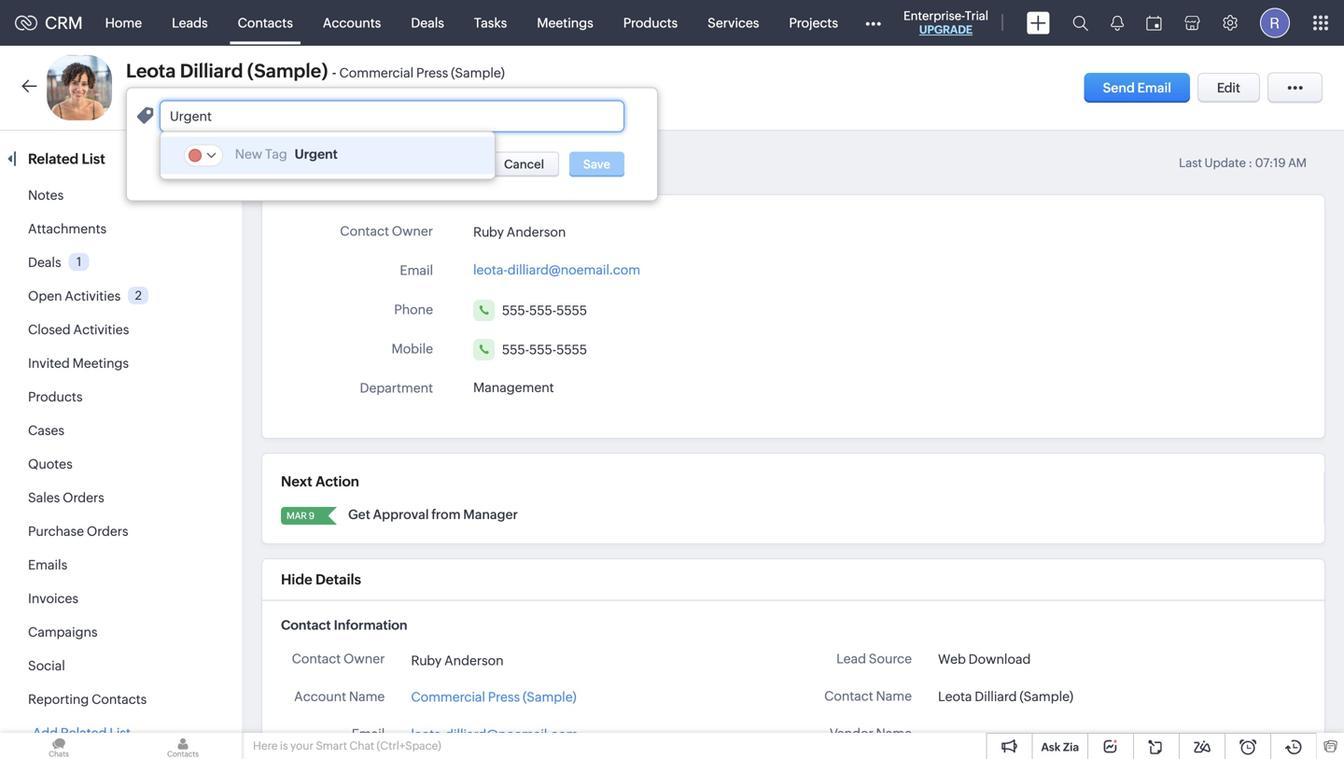 Task type: locate. For each thing, give the bounding box(es) containing it.
email right smart
[[352, 727, 385, 741]]

contact owner down contact information
[[292, 651, 385, 666]]

related list
[[28, 151, 108, 167]]

press inside leota dilliard (sample) - commercial press (sample)
[[417, 65, 449, 80]]

0 vertical spatial leota
[[126, 60, 176, 82]]

enterprise-
[[904, 9, 965, 23]]

name right vendor
[[877, 726, 913, 741]]

activities for open activities
[[65, 289, 121, 304]]

logo image
[[15, 15, 37, 30]]

ask
[[1042, 741, 1061, 754]]

1 horizontal spatial email
[[400, 263, 433, 278]]

ruby anderson up commercial press (sample)
[[411, 653, 504, 668]]

contacts up leota dilliard (sample) - commercial press (sample)
[[238, 15, 293, 30]]

0 vertical spatial email
[[1138, 80, 1172, 95]]

0 vertical spatial list
[[82, 151, 105, 167]]

related
[[28, 151, 79, 167], [61, 726, 107, 741]]

leota down home link
[[126, 60, 176, 82]]

contact owner up the phone
[[340, 224, 433, 239]]

dilliard for leota dilliard (sample) - commercial press (sample)
[[180, 60, 243, 82]]

1 vertical spatial commercial
[[411, 690, 486, 705]]

1 vertical spatial meetings
[[72, 356, 129, 371]]

owner for account name
[[344, 651, 385, 666]]

0 horizontal spatial ruby
[[411, 653, 442, 668]]

leota for leota dilliard (sample) - commercial press (sample)
[[126, 60, 176, 82]]

related up notes link
[[28, 151, 79, 167]]

0 horizontal spatial contacts
[[92, 692, 147, 707]]

option
[[161, 137, 495, 174]]

0 vertical spatial commercial
[[339, 65, 414, 80]]

1 horizontal spatial leota-
[[474, 262, 508, 277]]

2 horizontal spatial email
[[1138, 80, 1172, 95]]

0 vertical spatial meetings
[[537, 15, 594, 30]]

owner for email
[[392, 224, 433, 239]]

0 vertical spatial contacts
[[238, 15, 293, 30]]

ruby anderson down 'cancel' button
[[474, 224, 566, 239]]

leota-
[[474, 262, 508, 277], [411, 727, 446, 742]]

download
[[969, 652, 1031, 667]]

0 vertical spatial orders
[[63, 490, 104, 505]]

meetings down "closed activities" link
[[72, 356, 129, 371]]

source
[[869, 651, 913, 666]]

orders for sales orders
[[63, 490, 104, 505]]

0 vertical spatial activities
[[65, 289, 121, 304]]

list down the reporting contacts
[[109, 726, 131, 741]]

commercial up "(ctrl+space)"
[[411, 690, 486, 705]]

1 horizontal spatial press
[[488, 690, 520, 705]]

1 vertical spatial dilliard
[[975, 689, 1018, 704]]

contact down hide
[[281, 618, 331, 633]]

chats image
[[0, 733, 118, 759]]

1 555-555-5555 from the top
[[502, 303, 588, 318]]

0 vertical spatial leota-
[[474, 262, 508, 277]]

1 vertical spatial products link
[[28, 389, 83, 404]]

chat
[[350, 740, 375, 752]]

0 vertical spatial ruby anderson
[[474, 224, 566, 239]]

None field
[[160, 100, 625, 132]]

get
[[348, 507, 371, 522]]

1 vertical spatial deals link
[[28, 255, 61, 270]]

1 horizontal spatial list
[[109, 726, 131, 741]]

meetings right "tasks" link on the left top
[[537, 15, 594, 30]]

dilliard down leads
[[180, 60, 243, 82]]

leota dilliard (sample)
[[939, 689, 1074, 704]]

deals up 'open'
[[28, 255, 61, 270]]

0 horizontal spatial owner
[[344, 651, 385, 666]]

1 vertical spatial email
[[400, 263, 433, 278]]

1 vertical spatial 5555
[[557, 342, 588, 357]]

ruby down 'cancel' button
[[474, 224, 504, 239]]

contacts up add related list
[[92, 692, 147, 707]]

0 horizontal spatial press
[[417, 65, 449, 80]]

555-555-5555 for mobile
[[502, 342, 588, 357]]

accounts
[[323, 15, 381, 30]]

invoices link
[[28, 591, 78, 606]]

0 horizontal spatial leota-
[[411, 727, 446, 742]]

0 vertical spatial leota-dilliard@noemail.com link
[[474, 257, 641, 277]]

0 vertical spatial dilliard
[[180, 60, 243, 82]]

invited
[[28, 356, 70, 371]]

0 horizontal spatial dilliard
[[180, 60, 243, 82]]

emails
[[28, 558, 67, 573]]

deals
[[411, 15, 445, 30], [28, 255, 61, 270]]

1 horizontal spatial owner
[[392, 224, 433, 239]]

is
[[280, 740, 288, 752]]

555-
[[502, 303, 530, 318], [530, 303, 557, 318], [502, 342, 530, 357], [530, 342, 557, 357]]

deals link left tasks
[[396, 0, 459, 45]]

list up attachments
[[82, 151, 105, 167]]

activities
[[65, 289, 121, 304], [73, 322, 129, 337]]

ruby up commercial press (sample)
[[411, 653, 442, 668]]

1 vertical spatial ruby anderson
[[411, 653, 504, 668]]

leota
[[126, 60, 176, 82], [939, 689, 973, 704]]

open
[[28, 289, 62, 304]]

0 horizontal spatial leota
[[126, 60, 176, 82]]

notes link
[[28, 188, 64, 203]]

orders right purchase
[[87, 524, 128, 539]]

get approval from manager link
[[348, 507, 518, 522]]

0 vertical spatial related
[[28, 151, 79, 167]]

products link left services
[[609, 0, 693, 45]]

upgrade
[[920, 23, 973, 36]]

contact owner
[[340, 224, 433, 239], [292, 651, 385, 666]]

1 vertical spatial dilliard@noemail.com
[[446, 727, 579, 742]]

1 horizontal spatial contacts
[[238, 15, 293, 30]]

2 5555 from the top
[[557, 342, 588, 357]]

deals link up 'open'
[[28, 255, 61, 270]]

1 vertical spatial activities
[[73, 322, 129, 337]]

1 vertical spatial list
[[109, 726, 131, 741]]

create menu image
[[1027, 12, 1051, 34]]

email up the phone
[[400, 263, 433, 278]]

0 vertical spatial deals link
[[396, 0, 459, 45]]

(sample) inside leota dilliard (sample) - commercial press (sample)
[[451, 65, 505, 80]]

contact owner for account name
[[292, 651, 385, 666]]

social link
[[28, 658, 65, 673]]

edit
[[1218, 80, 1241, 95]]

email right send
[[1138, 80, 1172, 95]]

name right account
[[349, 689, 385, 704]]

products link
[[609, 0, 693, 45], [28, 389, 83, 404]]

quotes
[[28, 457, 73, 472]]

closed activities link
[[28, 322, 129, 337]]

555-555-5555 for phone
[[502, 303, 588, 318]]

1 vertical spatial leota
[[939, 689, 973, 704]]

1 vertical spatial anderson
[[445, 653, 504, 668]]

new tag urgent
[[235, 147, 338, 162]]

open activities
[[28, 289, 121, 304]]

0 horizontal spatial list
[[82, 151, 105, 167]]

0 vertical spatial dilliard@noemail.com
[[508, 262, 641, 277]]

1 horizontal spatial leota
[[939, 689, 973, 704]]

0 vertical spatial owner
[[392, 224, 433, 239]]

contact
[[340, 224, 389, 239], [281, 618, 331, 633], [292, 651, 341, 666], [825, 689, 874, 704]]

dilliard@noemail.com
[[508, 262, 641, 277], [446, 727, 579, 742]]

1 vertical spatial deals
[[28, 255, 61, 270]]

activities up invited meetings
[[73, 322, 129, 337]]

related down the reporting contacts
[[61, 726, 107, 741]]

1 vertical spatial leota-dilliard@noemail.com link
[[411, 725, 579, 744]]

0 vertical spatial products link
[[609, 0, 693, 45]]

purchase orders
[[28, 524, 128, 539]]

open activities link
[[28, 289, 121, 304]]

5555
[[557, 303, 588, 318], [557, 342, 588, 357]]

quotes link
[[28, 457, 73, 472]]

smart
[[316, 740, 347, 752]]

ruby anderson for commercial
[[411, 653, 504, 668]]

owner up the phone
[[392, 224, 433, 239]]

1 vertical spatial leota-dilliard@noemail.com
[[411, 727, 579, 742]]

lead source
[[837, 651, 913, 666]]

contact name
[[825, 689, 913, 704]]

1 5555 from the top
[[557, 303, 588, 318]]

1 horizontal spatial products
[[624, 15, 678, 30]]

0 vertical spatial 555-555-5555
[[502, 303, 588, 318]]

1 horizontal spatial ruby
[[474, 224, 504, 239]]

dilliard@noemail.com for leota-dilliard@noemail.com link to the top
[[508, 262, 641, 277]]

2 555-555-5555 from the top
[[502, 342, 588, 357]]

dilliard down the download
[[975, 689, 1018, 704]]

ruby anderson
[[474, 224, 566, 239], [411, 653, 504, 668]]

products down invited
[[28, 389, 83, 404]]

0 vertical spatial leota-dilliard@noemail.com
[[474, 262, 641, 277]]

1 vertical spatial leota-
[[411, 727, 446, 742]]

commercial press (sample) link
[[339, 65, 505, 81], [411, 687, 577, 707]]

1 horizontal spatial deals
[[411, 15, 445, 30]]

0 vertical spatial 5555
[[557, 303, 588, 318]]

0 horizontal spatial anderson
[[445, 653, 504, 668]]

orders up purchase orders
[[63, 490, 104, 505]]

1 horizontal spatial anderson
[[507, 224, 566, 239]]

1 vertical spatial orders
[[87, 524, 128, 539]]

0 horizontal spatial meetings
[[72, 356, 129, 371]]

0 vertical spatial ruby
[[474, 224, 504, 239]]

web download
[[939, 652, 1031, 667]]

0 horizontal spatial email
[[352, 727, 385, 741]]

last
[[1180, 156, 1203, 170]]

activities up closed activities
[[65, 289, 121, 304]]

tag
[[265, 147, 287, 162]]

anderson up commercial press (sample)
[[445, 653, 504, 668]]

0 vertical spatial anderson
[[507, 224, 566, 239]]

dilliard
[[180, 60, 243, 82], [975, 689, 1018, 704]]

1 vertical spatial 555-555-5555
[[502, 342, 588, 357]]

1 vertical spatial press
[[488, 690, 520, 705]]

leota-dilliard@noemail.com
[[474, 262, 641, 277], [411, 727, 579, 742]]

campaigns
[[28, 625, 98, 640]]

1 vertical spatial products
[[28, 389, 83, 404]]

1 horizontal spatial dilliard
[[975, 689, 1018, 704]]

meetings link
[[522, 0, 609, 45]]

cancel button
[[489, 152, 559, 177]]

anderson down cancel at the left top of the page
[[507, 224, 566, 239]]

(sample) for leota dilliard (sample) - commercial press (sample)
[[247, 60, 328, 82]]

1 vertical spatial owner
[[344, 651, 385, 666]]

products link down invited
[[28, 389, 83, 404]]

commercial
[[339, 65, 414, 80], [411, 690, 486, 705]]

1 vertical spatial contacts
[[92, 692, 147, 707]]

leads
[[172, 15, 208, 30]]

commercial right -
[[339, 65, 414, 80]]

mar 9
[[287, 510, 315, 521]]

am
[[1289, 156, 1308, 170]]

social
[[28, 658, 65, 673]]

leota down web
[[939, 689, 973, 704]]

name
[[877, 689, 913, 704], [349, 689, 385, 704], [877, 726, 913, 741]]

add
[[33, 726, 58, 741]]

owner down information
[[344, 651, 385, 666]]

products left services
[[624, 15, 678, 30]]

get approval from manager
[[348, 507, 518, 522]]

products
[[624, 15, 678, 30], [28, 389, 83, 404]]

1 vertical spatial contact owner
[[292, 651, 385, 666]]

crm
[[45, 13, 83, 32]]

1 horizontal spatial deals link
[[396, 0, 459, 45]]

name down "source"
[[877, 689, 913, 704]]

1 vertical spatial ruby
[[411, 653, 442, 668]]

0 vertical spatial press
[[417, 65, 449, 80]]

deals left tasks
[[411, 15, 445, 30]]

dilliard@noemail.com for leota-dilliard@noemail.com link to the bottom
[[446, 727, 579, 742]]

0 vertical spatial contact owner
[[340, 224, 433, 239]]

send email
[[1104, 80, 1172, 95]]

(sample) for leota dilliard (sample)
[[1020, 689, 1074, 704]]

list box
[[161, 132, 495, 179]]

hide details link
[[281, 572, 361, 588]]



Task type: describe. For each thing, give the bounding box(es) containing it.
closed activities
[[28, 322, 129, 337]]

projects link
[[775, 0, 854, 45]]

attachments
[[28, 221, 107, 236]]

leota- for leota-dilliard@noemail.com link to the top
[[474, 262, 508, 277]]

details
[[316, 572, 361, 588]]

name for vendor name
[[877, 726, 913, 741]]

mobile
[[392, 341, 433, 356]]

2
[[135, 288, 142, 302]]

profile image
[[1261, 8, 1291, 38]]

contact up account
[[292, 651, 341, 666]]

hide
[[281, 572, 313, 588]]

0 vertical spatial commercial press (sample) link
[[339, 65, 505, 81]]

send
[[1104, 80, 1136, 95]]

home
[[105, 15, 142, 30]]

management
[[474, 380, 554, 395]]

2 vertical spatial email
[[352, 727, 385, 741]]

ruby for commercial press (sample)
[[411, 653, 442, 668]]

reporting
[[28, 692, 89, 707]]

anderson for leota-
[[507, 224, 566, 239]]

lead
[[837, 651, 867, 666]]

here is your smart chat (ctrl+space)
[[253, 740, 442, 752]]

edit button
[[1198, 73, 1261, 103]]

profile element
[[1250, 0, 1302, 45]]

purchase
[[28, 524, 84, 539]]

crm link
[[15, 13, 83, 32]]

9
[[309, 510, 315, 521]]

leota-dilliard@noemail.com for leota-dilliard@noemail.com link to the top
[[474, 262, 641, 277]]

update
[[1205, 156, 1247, 170]]

tasks link
[[459, 0, 522, 45]]

cases link
[[28, 423, 64, 438]]

add related list
[[33, 726, 131, 741]]

sales
[[28, 490, 60, 505]]

-
[[332, 64, 337, 81]]

ruby anderson for leota-
[[474, 224, 566, 239]]

invoices
[[28, 591, 78, 606]]

cases
[[28, 423, 64, 438]]

0 horizontal spatial deals link
[[28, 255, 61, 270]]

search image
[[1073, 15, 1089, 31]]

emails link
[[28, 558, 67, 573]]

anderson for commercial
[[445, 653, 504, 668]]

sales orders link
[[28, 490, 104, 505]]

enterprise-trial upgrade
[[904, 9, 989, 36]]

leota dilliard (sample) - commercial press (sample)
[[126, 60, 505, 82]]

home link
[[90, 0, 157, 45]]

calendar image
[[1147, 15, 1163, 30]]

0 horizontal spatial products link
[[28, 389, 83, 404]]

contacts inside "link"
[[238, 15, 293, 30]]

leota-dilliard@noemail.com for leota-dilliard@noemail.com link to the bottom
[[411, 727, 579, 742]]

action
[[316, 474, 359, 490]]

contact down overview link
[[340, 224, 389, 239]]

(sample) for commercial press (sample)
[[523, 690, 577, 705]]

next action
[[281, 474, 359, 490]]

account
[[294, 689, 347, 704]]

new
[[235, 147, 263, 162]]

0 horizontal spatial deals
[[28, 255, 61, 270]]

create menu element
[[1016, 0, 1062, 45]]

information
[[334, 618, 408, 633]]

Enter Tags text field
[[170, 109, 592, 124]]

signals image
[[1111, 15, 1125, 31]]

1 vertical spatial commercial press (sample) link
[[411, 687, 577, 707]]

0 horizontal spatial products
[[28, 389, 83, 404]]

from
[[432, 507, 461, 522]]

1 horizontal spatial products link
[[609, 0, 693, 45]]

accounts link
[[308, 0, 396, 45]]

your
[[291, 740, 314, 752]]

Other Modules field
[[854, 8, 894, 38]]

07:19
[[1256, 156, 1287, 170]]

save
[[584, 157, 611, 171]]

department
[[360, 381, 433, 396]]

0 vertical spatial products
[[624, 15, 678, 30]]

commercial inside leota dilliard (sample) - commercial press (sample)
[[339, 65, 414, 80]]

overview link
[[284, 149, 346, 166]]

hide details
[[281, 572, 361, 588]]

contact down lead
[[825, 689, 874, 704]]

activities for closed activities
[[73, 322, 129, 337]]

contact information
[[281, 618, 408, 633]]

contacts link
[[223, 0, 308, 45]]

dilliard for leota dilliard (sample)
[[975, 689, 1018, 704]]

vendor
[[830, 726, 874, 741]]

phone
[[394, 302, 433, 317]]

approval
[[373, 507, 429, 522]]

next
[[281, 474, 313, 490]]

purchase orders link
[[28, 524, 128, 539]]

services
[[708, 15, 760, 30]]

option containing new tag
[[161, 137, 495, 174]]

contact owner for email
[[340, 224, 433, 239]]

campaigns link
[[28, 625, 98, 640]]

(ctrl+space)
[[377, 740, 442, 752]]

notes
[[28, 188, 64, 203]]

overview
[[284, 149, 346, 166]]

save button
[[570, 152, 625, 177]]

0 vertical spatial deals
[[411, 15, 445, 30]]

ask zia
[[1042, 741, 1080, 754]]

trial
[[965, 9, 989, 23]]

signals element
[[1100, 0, 1136, 46]]

manager
[[464, 507, 518, 522]]

mar
[[287, 510, 307, 521]]

cancel
[[504, 157, 545, 171]]

name for account name
[[349, 689, 385, 704]]

ruby for leota-dilliard@noemail.com
[[474, 224, 504, 239]]

email inside button
[[1138, 80, 1172, 95]]

attachments link
[[28, 221, 107, 236]]

orders for purchase orders
[[87, 524, 128, 539]]

1 horizontal spatial meetings
[[537, 15, 594, 30]]

services link
[[693, 0, 775, 45]]

invited meetings
[[28, 356, 129, 371]]

leota for leota dilliard (sample)
[[939, 689, 973, 704]]

list box containing new tag
[[161, 132, 495, 179]]

1 vertical spatial related
[[61, 726, 107, 741]]

leota- for leota-dilliard@noemail.com link to the bottom
[[411, 727, 446, 742]]

send email button
[[1085, 73, 1191, 103]]

invited meetings link
[[28, 356, 129, 371]]

here
[[253, 740, 278, 752]]

name for contact name
[[877, 689, 913, 704]]

:
[[1249, 156, 1253, 170]]

urgent
[[295, 147, 338, 162]]

search element
[[1062, 0, 1100, 46]]

web
[[939, 652, 967, 667]]

contacts image
[[124, 733, 242, 759]]

sales orders
[[28, 490, 104, 505]]

tasks
[[474, 15, 507, 30]]

5555 for phone
[[557, 303, 588, 318]]

zia
[[1064, 741, 1080, 754]]

reporting contacts link
[[28, 692, 147, 707]]

5555 for mobile
[[557, 342, 588, 357]]



Task type: vqa. For each thing, say whether or not it's contained in the screenshot.
the topmost Calls
no



